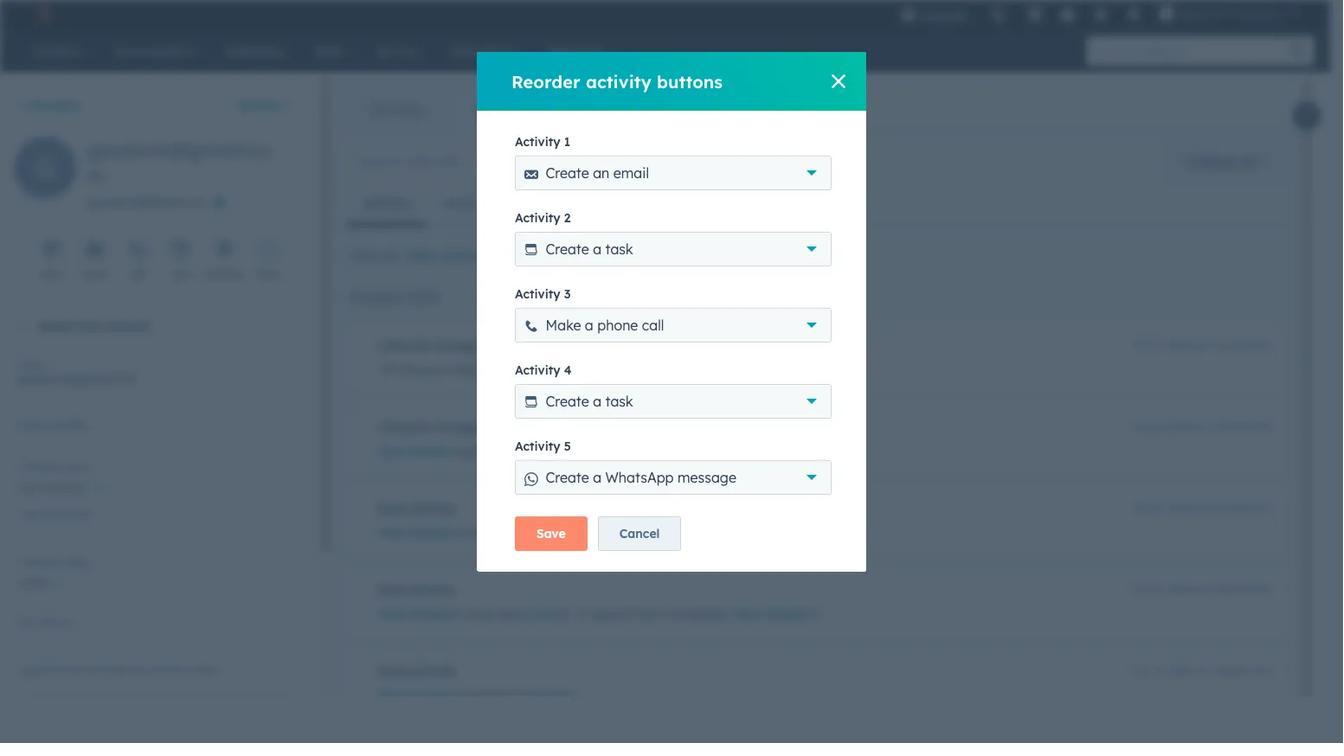 Task type: vqa. For each thing, say whether or not it's contained in the screenshot.
Search search box
no



Task type: locate. For each thing, give the bounding box(es) containing it.
activity
[[586, 71, 652, 92], [442, 248, 488, 264], [409, 501, 455, 517], [409, 583, 455, 598], [409, 664, 455, 679]]

0 vertical spatial email
[[82, 268, 107, 280]]

2 lifecycle change from the top
[[378, 420, 479, 435]]

0 vertical spatial lifecycle change
[[378, 338, 479, 354]]

email gawain1@gmail.com
[[17, 358, 136, 387]]

email down 'caret' icon
[[17, 358, 44, 371]]

1 vertical spatial deal
[[498, 607, 523, 622]]

0 vertical spatial deal
[[378, 501, 405, 517]]

3 19, from the top
[[1152, 502, 1165, 515]]

0 vertical spatial contact
[[104, 319, 150, 334]]

this up create a whatsapp message
[[634, 444, 654, 460]]

lifecycle change element
[[346, 322, 1286, 396], [346, 403, 1286, 478]]

lifecycle down the
[[378, 420, 431, 435]]

moved for to
[[456, 607, 495, 622]]

activity left '5'
[[515, 439, 561, 454]]

4 edt from the top
[[1253, 583, 1272, 596]]

2 create from the top
[[546, 241, 589, 258]]

lead up message
[[719, 444, 748, 460]]

3 create from the top
[[546, 393, 589, 410]]

0 vertical spatial view details
[[754, 444, 828, 460]]

1 vertical spatial 11:42
[[1208, 665, 1231, 678]]

1 vertical spatial 2
[[564, 210, 571, 226]]

oct for updated the lifecycle stage for this contact to
[[1132, 421, 1150, 434]]

activity left 1
[[515, 134, 561, 150]]

1 vertical spatial tara schultz
[[378, 525, 453, 541]]

view for the bottom view details link
[[732, 607, 762, 622]]

3 deal from the top
[[378, 664, 405, 679]]

1 vertical spatial 11:47
[[1208, 421, 1231, 434]]

0 vertical spatial create a task
[[546, 241, 633, 258]]

email for email
[[82, 268, 107, 280]]

october
[[350, 289, 403, 306]]

0 vertical spatial lead
[[719, 444, 748, 460]]

make a phone call
[[546, 317, 664, 334]]

0 vertical spatial details
[[787, 444, 828, 460]]

filter for filter by:
[[350, 248, 379, 264]]

lead down lifecycle stage
[[17, 576, 46, 591]]

activities link
[[449, 89, 554, 131]]

0 horizontal spatial 2
[[564, 210, 571, 226]]

create down 4 at the left of page
[[546, 393, 589, 410]]

at for deal
[[1194, 502, 1205, 515]]

stage down "contacted"
[[63, 556, 90, 569]]

Search activities search field
[[346, 145, 507, 179]]

scheduled
[[669, 607, 726, 622]]

navigation containing activity
[[346, 183, 781, 225]]

task
[[606, 241, 633, 258], [606, 393, 633, 410]]

2 navigation from the top
[[346, 183, 781, 225]]

this left 4 at the left of page
[[506, 363, 526, 378]]

lifecycle change up the
[[378, 338, 479, 354]]

view inside "lifecycle change" element
[[754, 444, 783, 460]]

link opens in a new window image for middle lord link
[[557, 606, 569, 627]]

calling icon image
[[991, 9, 1006, 24]]

2 create a task button from the top
[[515, 384, 832, 419]]

1 create a task button from the top
[[515, 232, 832, 267]]

2 vertical spatial stage
[[63, 556, 90, 569]]

1 task from the top
[[606, 241, 633, 258]]

tara schultz inside popup button
[[17, 480, 86, 496]]

contract
[[591, 525, 640, 541]]

about
[[38, 319, 74, 334]]

0 horizontal spatial lifecycle
[[401, 363, 447, 378]]

menu containing apoptosis studios 2
[[891, 0, 1310, 34]]

this
[[78, 319, 100, 334], [506, 363, 526, 378], [634, 444, 654, 460]]

lord link left contract
[[526, 525, 572, 545]]

1 deal from the top
[[378, 501, 405, 517]]

gawain1@gmail.com up "number"
[[17, 371, 136, 387]]

2 19, from the top
[[1153, 421, 1166, 434]]

apoptosis studios 2 button
[[1149, 0, 1310, 28]]

tara inside popup button
[[17, 480, 42, 496]]

1 vertical spatial details
[[707, 525, 748, 541]]

0 vertical spatial task
[[606, 241, 633, 258]]

1 oct 19, 2023 at 11:47 am edt from the top
[[1132, 339, 1272, 352]]

1 vertical spatial .
[[668, 525, 671, 541]]

upgrade image
[[901, 8, 917, 23]]

1 vertical spatial lifecycle change
[[378, 420, 479, 435]]

activity left the 3
[[515, 287, 561, 302]]

0 vertical spatial lifecycle change element
[[346, 322, 1286, 396]]

activity for activity 4
[[515, 363, 561, 378]]

a inside popup button
[[593, 469, 602, 486]]

deal activity element
[[346, 485, 1286, 559], [346, 566, 1286, 641], [346, 647, 1286, 722]]

lead for lead
[[17, 576, 46, 591]]

1 horizontal spatial .
[[726, 607, 729, 622]]

settings image
[[1094, 8, 1109, 23]]

1 horizontal spatial 2
[[1277, 7, 1284, 21]]

last
[[17, 508, 38, 521]]

create for 2
[[546, 241, 589, 258]]

contact up create a whatsapp message popup button
[[657, 444, 701, 460]]

contacts link
[[14, 98, 81, 113]]

lifecycle change down the
[[378, 420, 479, 435]]

2 vertical spatial for
[[75, 664, 89, 677]]

0 horizontal spatial .
[[668, 525, 671, 541]]

2 right studios in the right top of the page
[[1277, 7, 1284, 21]]

tara schultz
[[17, 480, 86, 496], [378, 525, 453, 541], [378, 607, 453, 622]]

link opens in a new window image
[[831, 443, 843, 464], [557, 525, 569, 545], [557, 606, 569, 627], [809, 609, 821, 622], [562, 687, 574, 708]]

a for 2
[[593, 241, 602, 258]]

1 create a task from the top
[[546, 241, 633, 258]]

1 horizontal spatial email
[[82, 268, 107, 280]]

0 vertical spatial updated
[[602, 363, 651, 378]]

2 edt from the top
[[1253, 421, 1272, 434]]

activity inside 'button'
[[364, 196, 409, 211]]

1 change from the top
[[435, 338, 479, 354]]

2 create a task from the top
[[546, 393, 633, 410]]

(20/28)
[[492, 248, 535, 264]]

calls button
[[567, 183, 629, 224]]

1 navigation from the top
[[346, 88, 554, 132]]

lead status
[[17, 616, 75, 629]]

a right make at the left of the page
[[585, 317, 594, 334]]

filter right by: at the top left of the page
[[407, 248, 438, 264]]

2 deal activity element from the top
[[346, 566, 1286, 641]]

emails
[[513, 196, 550, 211]]

0 vertical spatial for
[[486, 363, 502, 378]]

lifecycle change
[[378, 338, 479, 354], [378, 420, 479, 435]]

1 tara schultz button from the top
[[378, 441, 453, 462]]

lord link left appointment
[[526, 606, 572, 627]]

reorder
[[512, 71, 581, 92]]

status
[[45, 616, 75, 629]]

1 vertical spatial oct 19, 2023 at 11:47 am edt
[[1132, 421, 1272, 434]]

edt for created
[[1253, 665, 1272, 678]]

1 vertical spatial for
[[614, 444, 630, 460]]

2 vertical spatial deal activity
[[378, 664, 455, 679]]

lord left contract
[[526, 525, 554, 541]]

stage right '5'
[[578, 444, 611, 460]]

help button
[[1054, 0, 1083, 28]]

5 edt from the top
[[1253, 665, 1272, 678]]

view for the topmost view details link
[[754, 444, 783, 460]]

2 vertical spatial contact
[[657, 444, 701, 460]]

3 am from the top
[[1234, 502, 1250, 515]]

5 am from the top
[[1234, 665, 1250, 678]]

create a task for activity 2
[[546, 241, 633, 258]]

to
[[654, 363, 666, 378], [704, 444, 716, 460], [576, 525, 587, 541], [576, 607, 587, 622]]

2 horizontal spatial stage
[[578, 444, 611, 460]]

edt for deal
[[1253, 502, 1272, 515]]

link opens in a new window image for bottom lord link
[[562, 687, 574, 708]]

1 create from the top
[[546, 164, 589, 182]]

0 vertical spatial tara schultz
[[17, 480, 86, 496]]

1 vertical spatial stage
[[578, 444, 611, 460]]

create a task button down tasks
[[515, 232, 832, 267]]

11:42
[[1208, 583, 1231, 596], [1208, 665, 1231, 678]]

moved for contract sent
[[456, 525, 495, 541]]

0 vertical spatial oct 19, 2023 at 11:42 am edt
[[1132, 583, 1272, 596]]

gawain1@gmail.com up call icon
[[87, 195, 205, 210]]

.
[[748, 444, 751, 460], [668, 525, 671, 541], [726, 607, 729, 622]]

lifecycle
[[401, 363, 447, 378], [529, 444, 575, 460]]

2 vertical spatial lead
[[17, 616, 42, 629]]

. for to appointment scheduled .
[[726, 607, 729, 622]]

navigation inside october 2023 feed
[[346, 183, 781, 225]]

make
[[546, 317, 581, 334]]

2023
[[407, 289, 438, 306], [1169, 339, 1192, 352], [1169, 421, 1192, 434], [1168, 502, 1191, 515], [1168, 583, 1191, 596], [1168, 665, 1191, 678]]

oct
[[1132, 339, 1150, 352], [1132, 421, 1150, 434], [1132, 502, 1149, 515], [1132, 583, 1149, 596], [1132, 665, 1149, 678]]

0 horizontal spatial email
[[17, 358, 44, 371]]

2 horizontal spatial contact
[[657, 444, 701, 460]]

19, for updated the lifecycle stage for this contact to
[[1153, 421, 1166, 434]]

email for email gawain1@gmail.com
[[17, 358, 44, 371]]

0 vertical spatial deal activity
[[378, 501, 455, 517]]

2 horizontal spatial .
[[748, 444, 751, 460]]

activity up by: at the top left of the page
[[364, 196, 409, 211]]

1 vertical spatial lead
[[17, 576, 46, 591]]

legal
[[17, 664, 44, 677]]

2 11:42 from the top
[[1208, 665, 1231, 678]]

caret image
[[14, 324, 24, 328]]

1 vertical spatial create a task button
[[515, 384, 832, 419]]

1 vertical spatial create a task
[[546, 393, 633, 410]]

meeting image
[[217, 243, 231, 257]]

lord link
[[526, 525, 572, 545], [526, 606, 572, 627], [531, 687, 577, 708]]

tara schultz button
[[17, 471, 301, 499]]

for up whatsapp
[[614, 444, 630, 460]]

note image
[[44, 243, 58, 257]]

0 vertical spatial gawain1@gmail.com
[[87, 195, 205, 210]]

2 oct 19, 2023 at 11:42 am edt from the top
[[1132, 665, 1272, 678]]

0 vertical spatial oct 19, 2023 at 11:47 am edt
[[1132, 339, 1272, 352]]

oct 19, 2023 at 11:42 am edt
[[1132, 583, 1272, 596], [1132, 665, 1272, 678]]

link opens in a new window image
[[821, 362, 833, 383], [557, 528, 569, 541], [809, 606, 821, 627], [557, 609, 569, 622], [562, 691, 574, 704]]

for left "activity 4"
[[486, 363, 502, 378]]

0 vertical spatial moved
[[456, 525, 495, 541]]

a inside popup button
[[585, 317, 594, 334]]

activity up (20/28)
[[515, 210, 561, 226]]

buttons
[[657, 71, 723, 92]]

contact
[[104, 319, 150, 334], [529, 363, 573, 378], [657, 444, 701, 460]]

view details for the topmost view details link
[[754, 444, 828, 460]]

5 19, from the top
[[1152, 665, 1165, 678]]

the
[[508, 444, 526, 460]]

0 vertical spatial 11:47
[[1208, 339, 1231, 352]]

navigation
[[346, 88, 554, 132], [346, 183, 781, 225]]

tara schultz updated the lifecycle stage for this contact to lead .
[[378, 444, 754, 460]]

contact down call
[[104, 319, 150, 334]]

filter activity (20/28)
[[407, 248, 535, 264]]

0 vertical spatial 11:42
[[1208, 583, 1231, 596]]

1 vertical spatial gawain1@gmail.com
[[17, 371, 136, 387]]

0 vertical spatial lord link
[[526, 525, 572, 545]]

call
[[642, 317, 664, 334]]

stage left "activity 4"
[[450, 363, 483, 378]]

search button
[[1282, 36, 1315, 66]]

lead inside popup button
[[17, 576, 46, 591]]

2 vertical spatial lord
[[531, 688, 559, 704]]

lifecycle
[[378, 338, 431, 354], [378, 420, 431, 435], [17, 556, 60, 569]]

details
[[787, 444, 828, 460], [707, 525, 748, 541], [765, 607, 806, 622]]

moved
[[456, 525, 495, 541], [456, 607, 495, 622]]

3 edt from the top
[[1253, 502, 1272, 515]]

contact left was on the left
[[529, 363, 573, 378]]

lord down save button
[[526, 607, 554, 622]]

2 task from the top
[[606, 393, 633, 410]]

create a task for activity 4
[[546, 393, 633, 410]]

create a task
[[546, 241, 633, 258], [546, 393, 633, 410]]

to left appointment
[[576, 607, 587, 622]]

activity left 4 at the left of page
[[515, 363, 561, 378]]

lord
[[526, 525, 554, 541], [526, 607, 554, 622], [531, 688, 559, 704]]

0 vertical spatial view
[[754, 444, 783, 460]]

lord link right created
[[531, 687, 577, 708]]

2 filter from the left
[[407, 248, 438, 264]]

contact inside "dropdown button"
[[104, 319, 150, 334]]

2 moved from the top
[[456, 607, 495, 622]]

a for 4
[[593, 393, 602, 410]]

create a task button up create a whatsapp message popup button
[[515, 384, 832, 419]]

collapse all
[[1186, 154, 1254, 170]]

deal
[[378, 501, 405, 517], [378, 583, 405, 598], [378, 664, 405, 679]]

1 vertical spatial change
[[435, 420, 479, 435]]

Last contacted text field
[[17, 518, 301, 546]]

0 vertical spatial 2
[[1277, 7, 1284, 21]]

0 vertical spatial create a task button
[[515, 232, 832, 267]]

moved up created
[[456, 607, 495, 622]]

create down tara schultz updated the lifecycle stage for this contact to lead .
[[546, 469, 589, 486]]

2 vertical spatial view
[[732, 607, 762, 622]]

Phone number text field
[[17, 416, 301, 451]]

lifecycle right the the
[[529, 444, 575, 460]]

edt for updated the lifecycle stage for this contact to
[[1253, 421, 1272, 434]]

owner
[[59, 460, 89, 473]]

1 am from the top
[[1234, 339, 1250, 352]]

actions
[[237, 98, 282, 113]]

at for updated the lifecycle stage for this contact to
[[1195, 421, 1205, 434]]

save button
[[515, 517, 588, 551]]

schultz
[[409, 444, 453, 460], [45, 480, 86, 496], [409, 525, 453, 541], [409, 607, 453, 622], [409, 688, 453, 704]]

tara schultz created deal
[[378, 688, 528, 704]]

1 19, from the top
[[1153, 339, 1166, 352]]

4 19, from the top
[[1152, 583, 1165, 596]]

create down activity 2
[[546, 241, 589, 258]]

deal activity for deal
[[378, 501, 455, 517]]

moved left save button
[[456, 525, 495, 541]]

2 vertical spatial .
[[726, 607, 729, 622]]

1 horizontal spatial filter
[[407, 248, 438, 264]]

1 vertical spatial deal
[[378, 583, 405, 598]]

2 horizontal spatial this
[[634, 444, 654, 460]]

1 moved from the top
[[456, 525, 495, 541]]

oct 19, 2023 at 11:43 am edt
[[1132, 502, 1272, 515]]

2 inside popup button
[[1277, 7, 1284, 21]]

task for activity 2
[[606, 241, 633, 258]]

create an email
[[546, 164, 649, 182]]

email image
[[88, 243, 101, 257]]

view details inside "lifecycle change" element
[[754, 444, 828, 460]]

deal activity for created
[[378, 664, 455, 679]]

lifecycle up the
[[378, 338, 431, 354]]

updated left the the
[[456, 444, 504, 460]]

email inside email gawain1@gmail.com
[[17, 358, 44, 371]]

11:47
[[1208, 339, 1231, 352], [1208, 421, 1231, 434]]

0 horizontal spatial stage
[[63, 556, 90, 569]]

a down tara schultz updated the lifecycle stage for this contact to lead .
[[593, 469, 602, 486]]

change
[[435, 338, 479, 354], [435, 420, 479, 435]]

data
[[195, 664, 218, 677]]

2 oct 19, 2023 at 11:47 am edt from the top
[[1132, 421, 1272, 434]]

0 vertical spatial change
[[435, 338, 479, 354]]

view details
[[754, 444, 828, 460], [732, 607, 806, 622]]

create a task down was on the left
[[546, 393, 633, 410]]

am for updated the lifecycle stage for this contact to
[[1234, 421, 1250, 434]]

lord right created
[[531, 688, 559, 704]]

4 am from the top
[[1234, 583, 1250, 596]]

2 deal activity from the top
[[378, 583, 455, 598]]

for
[[486, 363, 502, 378], [614, 444, 630, 460], [75, 664, 89, 677]]

1 vertical spatial moved
[[456, 607, 495, 622]]

create an email button
[[515, 156, 832, 190]]

0 vertical spatial this
[[78, 319, 100, 334]]

am
[[1234, 339, 1250, 352], [1234, 421, 1250, 434], [1234, 502, 1250, 515], [1234, 583, 1250, 596], [1234, 665, 1250, 678]]

0 vertical spatial stage
[[450, 363, 483, 378]]

for right 'basis'
[[75, 664, 89, 677]]

0 horizontal spatial this
[[78, 319, 100, 334]]

all
[[1240, 154, 1254, 170]]

1 vertical spatial deal activity element
[[346, 566, 1286, 641]]

1 vertical spatial lifecycle change element
[[346, 403, 1286, 478]]

create a whatsapp message
[[546, 469, 737, 486]]

deal
[[498, 525, 523, 541], [498, 607, 523, 622], [503, 688, 528, 704]]

1 vertical spatial task
[[606, 393, 633, 410]]

this right the about
[[78, 319, 100, 334]]

create a task down calls button
[[546, 241, 633, 258]]

to right save at bottom
[[576, 525, 587, 541]]

1 deal activity from the top
[[378, 501, 455, 517]]

a down was on the left
[[593, 393, 602, 410]]

updated right was on the left
[[602, 363, 651, 378]]

updated
[[602, 363, 651, 378], [456, 444, 504, 460]]

0 vertical spatial navigation
[[346, 88, 554, 132]]

lifecycle down the last
[[17, 556, 60, 569]]

3 deal activity element from the top
[[346, 647, 1286, 722]]

message
[[678, 469, 737, 486]]

link opens in a new window image inside "lifecycle change" element
[[831, 443, 843, 464]]

lead left status
[[17, 616, 42, 629]]

3 deal activity from the top
[[378, 664, 455, 679]]

0 vertical spatial .
[[748, 444, 751, 460]]

1 oct 19, 2023 at 11:42 am edt from the top
[[1132, 583, 1272, 596]]

create a task button for activity 4
[[515, 384, 832, 419]]

1 lifecycle change from the top
[[378, 338, 479, 354]]

2 tara schultz button from the top
[[378, 523, 453, 544]]

1 vertical spatial deal activity
[[378, 583, 455, 598]]

lifecycle right the
[[401, 363, 447, 378]]

contacted
[[41, 508, 91, 521]]

activity button
[[346, 183, 427, 224]]

1 vertical spatial this
[[506, 363, 526, 378]]

2 vertical spatial deal activity element
[[346, 647, 1286, 722]]

0 horizontal spatial filter
[[350, 248, 379, 264]]

menu
[[891, 0, 1310, 34]]

task right all
[[606, 241, 633, 258]]

2 am from the top
[[1234, 421, 1250, 434]]

activity for activity 3
[[515, 287, 561, 302]]

at
[[1195, 339, 1205, 352], [1195, 421, 1205, 434], [1194, 502, 1205, 515], [1194, 583, 1205, 596], [1194, 665, 1205, 678]]

1 horizontal spatial updated
[[602, 363, 651, 378]]

1 horizontal spatial lifecycle
[[529, 444, 575, 460]]

4 create from the top
[[546, 469, 589, 486]]

2 vertical spatial tara schultz
[[378, 607, 453, 622]]

2 left calls
[[564, 210, 571, 226]]

1 filter from the left
[[350, 248, 379, 264]]

task up tara schultz updated the lifecycle stage for this contact to lead .
[[606, 393, 633, 410]]

oct for deal
[[1132, 502, 1149, 515]]

email down email image
[[82, 268, 107, 280]]

a right all
[[593, 241, 602, 258]]

this inside "dropdown button"
[[78, 319, 100, 334]]

view details for the bottom view details link
[[732, 607, 806, 622]]

filter left by: at the top left of the page
[[350, 248, 379, 264]]

activity 3
[[515, 287, 571, 302]]

legal basis for processing contact's data
[[17, 664, 218, 677]]

create down 1
[[546, 164, 589, 182]]

tara schultz for to
[[378, 607, 453, 622]]

1 vertical spatial email
[[17, 358, 44, 371]]



Task type: describe. For each thing, give the bounding box(es) containing it.
0 horizontal spatial for
[[75, 664, 89, 677]]

help image
[[1061, 8, 1076, 23]]

close image
[[832, 74, 846, 88]]

notifications image
[[1127, 8, 1142, 23]]

oct 19, 2023 at 11:47 am edt for first "lifecycle change" element from the bottom of the october 2023 feed
[[1132, 421, 1272, 434]]

lead button
[[17, 566, 301, 595]]

emails button
[[495, 183, 567, 224]]

actions button
[[226, 88, 305, 123]]

call
[[129, 268, 146, 280]]

all users
[[567, 248, 618, 264]]

am for deal
[[1234, 502, 1250, 515]]

all users button
[[556, 239, 642, 274]]

notifications button
[[1120, 0, 1149, 28]]

activities
[[474, 102, 529, 118]]

lead inside october 2023 feed
[[719, 444, 748, 460]]

more
[[256, 268, 279, 280]]

number
[[51, 419, 88, 432]]

2 vertical spatial details
[[765, 607, 806, 622]]

. for to contract sent . view details
[[668, 525, 671, 541]]

1 11:42 from the top
[[1208, 583, 1231, 596]]

save
[[537, 526, 566, 542]]

1 edt from the top
[[1253, 339, 1272, 352]]

1 horizontal spatial stage
[[450, 363, 483, 378]]

1 vertical spatial lord link
[[526, 606, 572, 627]]

schultz inside "lifecycle change" element
[[409, 444, 453, 460]]

tara schultz image
[[1159, 6, 1175, 22]]

search image
[[1291, 43, 1306, 59]]

all
[[567, 248, 583, 264]]

link opens in a new window image for the topmost lord link
[[557, 525, 569, 545]]

activity 2
[[515, 210, 571, 226]]

1 vertical spatial view details link
[[674, 525, 766, 541]]

tasks button
[[629, 183, 695, 224]]

3 tara schultz button from the top
[[378, 604, 453, 625]]

october 2023
[[350, 289, 438, 306]]

processing
[[92, 664, 145, 677]]

phone number
[[17, 419, 88, 432]]

meetings
[[712, 196, 764, 211]]

2 deal from the top
[[378, 583, 405, 598]]

october 2023 feed
[[333, 131, 1300, 744]]

2 horizontal spatial for
[[614, 444, 630, 460]]

gawain1@gmail.co
[[87, 137, 271, 163]]

at for created
[[1194, 665, 1205, 678]]

email
[[613, 164, 649, 182]]

navigation containing overview
[[346, 88, 554, 132]]

am for created
[[1234, 665, 1250, 678]]

to appointment scheduled .
[[576, 607, 732, 622]]

0 vertical spatial deal
[[498, 525, 523, 541]]

create a task button for activity 2
[[515, 232, 832, 267]]

meetings button
[[695, 183, 781, 224]]

lead for lead status
[[17, 616, 42, 629]]

2 vertical spatial lifecycle
[[17, 556, 60, 569]]

marketplaces image
[[1028, 8, 1043, 23]]

1 vertical spatial lifecycle
[[378, 420, 431, 435]]

calling icon button
[[984, 2, 1013, 27]]

schultz inside popup button
[[45, 480, 86, 496]]

call image
[[131, 243, 145, 257]]

a for 5
[[593, 469, 602, 486]]

notes
[[444, 196, 478, 211]]

to down 'call'
[[654, 363, 666, 378]]

link opens in a new window image inside view details link
[[809, 609, 821, 622]]

activity for activity 1
[[515, 134, 561, 150]]

notes button
[[427, 183, 495, 224]]

4 tara schultz button from the top
[[378, 686, 453, 706]]

more image
[[261, 243, 274, 257]]

contact owner
[[17, 460, 89, 473]]

contact
[[17, 460, 56, 473]]

task for activity 4
[[606, 393, 633, 410]]

appointment
[[591, 607, 665, 622]]

link opens in a new window image for the topmost view details link
[[831, 443, 843, 464]]

activity 1
[[515, 134, 570, 150]]

overview link
[[347, 89, 449, 131]]

1 vertical spatial lord
[[526, 607, 554, 622]]

1
[[564, 134, 570, 150]]

note
[[40, 268, 62, 280]]

gawain1@gmail.co m
[[87, 137, 271, 189]]

deal for created
[[378, 664, 405, 679]]

1 vertical spatial contact
[[529, 363, 573, 378]]

create for 4
[[546, 393, 589, 410]]

activity 4
[[515, 363, 572, 378]]

apoptosis
[[1178, 7, 1232, 21]]

oct for created
[[1132, 665, 1149, 678]]

0 vertical spatial view details link
[[754, 443, 846, 464]]

cancel button
[[598, 517, 682, 551]]

meeting
[[206, 268, 242, 280]]

by:
[[382, 248, 399, 264]]

filter for filter activity (20/28)
[[407, 248, 438, 264]]

activity for activity 5
[[515, 439, 561, 454]]

sent
[[644, 525, 668, 541]]

hubspot image
[[31, 3, 52, 24]]

upgrade
[[920, 9, 969, 23]]

studios
[[1235, 7, 1274, 21]]

apoptosis studios 2
[[1178, 7, 1284, 21]]

activity for activity
[[364, 196, 409, 211]]

2 vertical spatial deal
[[503, 688, 528, 704]]

task image
[[174, 243, 188, 257]]

create for 1
[[546, 164, 589, 182]]

cancel
[[620, 526, 660, 542]]

create a whatsapp message button
[[515, 460, 832, 495]]

tara schultz for contract sent
[[378, 525, 453, 541]]

about this contact
[[38, 319, 150, 334]]

0 vertical spatial lifecycle
[[401, 363, 447, 378]]

overview
[[372, 102, 425, 118]]

the
[[378, 363, 398, 378]]

2 vertical spatial view details link
[[732, 606, 824, 627]]

to up message
[[704, 444, 716, 460]]

2 vertical spatial lord link
[[531, 687, 577, 708]]

2 lifecycle change element from the top
[[346, 403, 1286, 478]]

2 change from the top
[[435, 420, 479, 435]]

0 vertical spatial lord
[[526, 525, 554, 541]]

users
[[587, 248, 618, 264]]

19, for deal
[[1152, 502, 1165, 515]]

marketplaces button
[[1017, 0, 1054, 28]]

about this contact button
[[0, 303, 301, 350]]

19, for created
[[1152, 665, 1165, 678]]

task
[[171, 268, 191, 280]]

4
[[564, 363, 572, 378]]

hubspot link
[[21, 3, 65, 24]]

0 vertical spatial lifecycle
[[378, 338, 431, 354]]

contact's
[[148, 664, 192, 677]]

oct 19, 2023 at 11:47 am edt for first "lifecycle change" element from the top
[[1132, 339, 1272, 352]]

Search HubSpot search field
[[1087, 36, 1299, 66]]

phone
[[597, 317, 638, 334]]

g button
[[14, 137, 76, 205]]

filter by:
[[350, 248, 399, 264]]

lifecycle stage
[[17, 556, 90, 569]]

1 vertical spatial view
[[674, 525, 703, 541]]

contacts
[[27, 98, 81, 113]]

tasks
[[646, 196, 677, 211]]

reorder activity buttons
[[512, 71, 723, 92]]

settings link
[[1083, 0, 1120, 28]]

the lifecycle stage for this contact was updated to
[[378, 363, 669, 378]]

deal for deal
[[378, 501, 405, 517]]

created
[[456, 688, 500, 704]]

an
[[593, 164, 610, 182]]

0 horizontal spatial updated
[[456, 444, 504, 460]]

m
[[87, 163, 105, 189]]

1 11:47 from the top
[[1208, 339, 1231, 352]]

11:43
[[1208, 502, 1231, 515]]

activity for activity 2
[[515, 210, 561, 226]]

1 vertical spatial lifecycle
[[529, 444, 575, 460]]

was
[[576, 363, 599, 378]]

1 horizontal spatial for
[[486, 363, 502, 378]]

tara schultz button inside "lifecycle change" element
[[378, 441, 453, 462]]

a for 3
[[585, 317, 594, 334]]

collapse
[[1186, 154, 1236, 170]]

make a phone call button
[[515, 308, 832, 343]]

to contract sent . view details
[[576, 525, 748, 541]]

1 lifecycle change element from the top
[[346, 322, 1286, 396]]

1 deal activity element from the top
[[346, 485, 1286, 559]]

create for 5
[[546, 469, 589, 486]]

2 11:47 from the top
[[1208, 421, 1231, 434]]

2 vertical spatial this
[[634, 444, 654, 460]]



